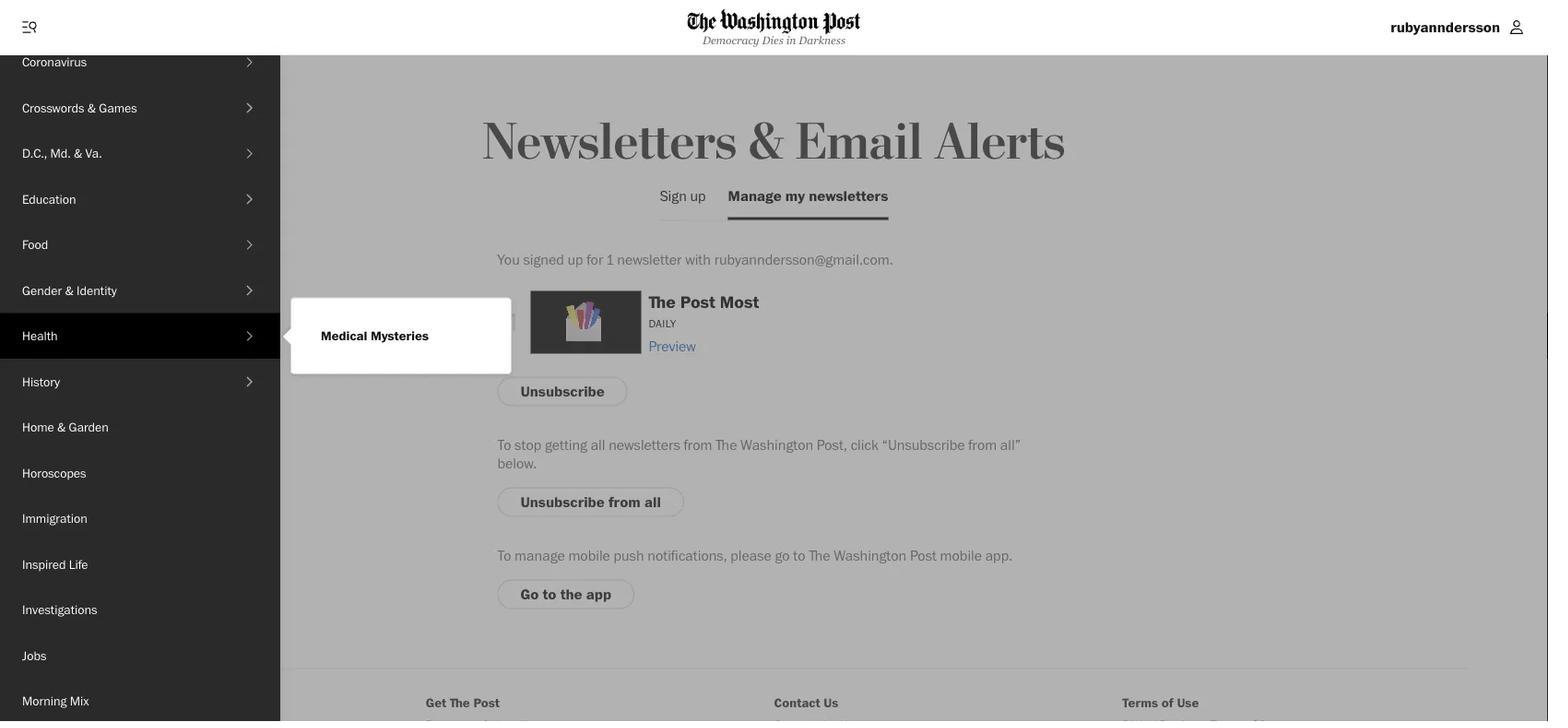 Task type: locate. For each thing, give the bounding box(es) containing it.
getting
[[545, 436, 587, 454]]

0 vertical spatial washington
[[741, 436, 813, 454]]

to for to manage mobile push notifications, please go to the washington post mobile app.
[[497, 546, 511, 564]]

gender
[[22, 282, 62, 298]]

1 horizontal spatial from
[[684, 436, 712, 454]]

1
[[607, 250, 614, 268]]

1 vertical spatial washington
[[834, 546, 907, 564]]

2 horizontal spatial post
[[910, 546, 937, 564]]

post
[[680, 291, 715, 312], [910, 546, 937, 564], [473, 694, 500, 710]]

all
[[591, 436, 605, 454], [645, 493, 661, 511]]

sign up
[[660, 186, 706, 204]]

1 horizontal spatial mobile
[[940, 546, 982, 564]]

0 horizontal spatial from
[[609, 493, 641, 511]]

notifications,
[[648, 546, 727, 564]]

& right home
[[57, 419, 66, 435]]

up
[[690, 186, 706, 204], [568, 250, 583, 268]]

& up manage
[[749, 112, 784, 174]]

up left for
[[568, 250, 583, 268]]

2 to from the top
[[497, 546, 511, 564]]

coronavirus link
[[0, 39, 241, 85]]

1 vertical spatial to
[[497, 546, 511, 564]]

immigration
[[22, 510, 87, 526]]

1 vertical spatial all
[[645, 493, 661, 511]]

from inside unsubscribe from all button
[[609, 493, 641, 511]]

1 horizontal spatial post
[[680, 291, 715, 312]]

to stop getting all newsletters from the washington post, click "unsubscribe from all" below.
[[497, 436, 1021, 472]]

1 horizontal spatial all
[[645, 493, 661, 511]]

washington left post,
[[741, 436, 813, 454]]

all right getting at left bottom
[[591, 436, 605, 454]]

to up below.
[[497, 436, 511, 454]]

manage
[[728, 186, 782, 204]]

post,
[[817, 436, 847, 454]]

from
[[684, 436, 712, 454], [968, 436, 997, 454], [609, 493, 641, 511]]

0 vertical spatial up
[[690, 186, 706, 204]]

crosswords & games link
[[0, 85, 241, 130]]

newsletters right my
[[809, 186, 888, 204]]

morning mix link
[[0, 678, 280, 722]]

investigations
[[22, 602, 97, 617]]

0 horizontal spatial washington
[[741, 436, 813, 454]]

0 horizontal spatial all
[[591, 436, 605, 454]]

you signed up for 1 newsletter with rubyanndersson@gmail.com .
[[497, 250, 893, 268]]

click
[[851, 436, 879, 454]]

to manage mobile push notifications, please go to the washington post mobile app.
[[497, 546, 1013, 564]]

0 vertical spatial post
[[680, 291, 715, 312]]

stop
[[515, 436, 541, 454]]

0 horizontal spatial mobile
[[568, 546, 610, 564]]

mysteries
[[371, 328, 429, 343]]

gender & identity link
[[0, 267, 241, 313]]

of
[[1162, 694, 1174, 710]]

1 vertical spatial up
[[568, 250, 583, 268]]

terms of use
[[1122, 694, 1199, 710]]

push
[[614, 546, 644, 564]]

app.
[[985, 546, 1013, 564]]

inspired life link
[[0, 541, 280, 587]]

newsletters right getting at left bottom
[[609, 436, 680, 454]]

contact
[[774, 694, 820, 710]]

to
[[793, 546, 805, 564], [543, 585, 556, 603]]

0 vertical spatial to
[[497, 436, 511, 454]]

coronavirus
[[22, 54, 87, 70]]

mobile left app.
[[940, 546, 982, 564]]

mobile left push
[[568, 546, 610, 564]]

morning mix
[[22, 693, 89, 709]]

company
[[77, 694, 132, 710]]

get the post
[[426, 694, 500, 710]]

post left the most
[[680, 291, 715, 312]]

medical mysteries link
[[306, 313, 444, 359]]

d.c.,
[[22, 145, 47, 161]]

medical mysteries dialog
[[280, 297, 512, 374]]

all up notifications,
[[645, 493, 661, 511]]

up right sign
[[690, 186, 706, 204]]

post left app.
[[910, 546, 937, 564]]

the washington post homepage. image
[[687, 9, 861, 35]]

& for email
[[749, 112, 784, 174]]

to inside the to stop getting all newsletters from the washington post, click "unsubscribe from all" below.
[[497, 436, 511, 454]]

morning
[[22, 693, 67, 709]]

0 vertical spatial to
[[793, 546, 805, 564]]

2 unsubscribe from the top
[[521, 493, 605, 511]]

1 unsubscribe from the top
[[521, 382, 605, 400]]

1 vertical spatial unsubscribe
[[521, 493, 605, 511]]

washington inside the to stop getting all newsletters from the washington post, click "unsubscribe from all" below.
[[741, 436, 813, 454]]

unsubscribe from all button
[[497, 487, 684, 517]]

post right get
[[473, 694, 500, 710]]

0 horizontal spatial newsletters
[[609, 436, 680, 454]]

washington
[[741, 436, 813, 454], [834, 546, 907, 564]]

unsubscribe up getting at left bottom
[[521, 382, 605, 400]]

1 horizontal spatial up
[[690, 186, 706, 204]]

.
[[890, 250, 893, 268]]

0 vertical spatial all
[[591, 436, 605, 454]]

newsletters
[[809, 186, 888, 204], [609, 436, 680, 454]]

us
[[824, 694, 839, 710]]

& left the games
[[87, 100, 96, 115]]

education link
[[0, 176, 241, 222]]

1 vertical spatial newsletters
[[609, 436, 680, 454]]

&
[[87, 100, 96, 115], [749, 112, 784, 174], [74, 145, 82, 161], [65, 282, 74, 298], [57, 419, 66, 435]]

terms
[[1122, 694, 1158, 710]]

& for games
[[87, 100, 96, 115]]

all inside button
[[645, 493, 661, 511]]

health link
[[0, 313, 241, 359]]

2 vertical spatial post
[[473, 694, 500, 710]]

home & garden
[[22, 419, 109, 435]]

identity
[[77, 282, 117, 298]]

unsubscribe down getting at left bottom
[[521, 493, 605, 511]]

to
[[497, 436, 511, 454], [497, 546, 511, 564]]

democracy dies in darkness
[[703, 34, 846, 46]]

0 vertical spatial newsletters
[[809, 186, 888, 204]]

use
[[1177, 694, 1199, 710]]

1 vertical spatial to
[[543, 585, 556, 603]]

va.
[[85, 145, 102, 161]]

0 vertical spatial unsubscribe
[[521, 382, 605, 400]]

to for to stop getting all newsletters from the washington post, click "unsubscribe from all" below.
[[497, 436, 511, 454]]

garden
[[69, 419, 109, 435]]

below.
[[497, 454, 537, 472]]

& right 'gender' on the left top of page
[[65, 282, 74, 298]]

1 to from the top
[[497, 436, 511, 454]]

to left manage
[[497, 546, 511, 564]]

"unsubscribe
[[882, 436, 965, 454]]

washington right go
[[834, 546, 907, 564]]

newsletters & email alerts
[[483, 112, 1065, 174]]

the post most daily preview
[[649, 291, 759, 355]]



Task type: describe. For each thing, give the bounding box(es) containing it.
newsletters inside the to stop getting all newsletters from the washington post, click "unsubscribe from all" below.
[[609, 436, 680, 454]]

democracy dies in darkness link
[[687, 9, 861, 46]]

& left va.
[[74, 145, 82, 161]]

unsubscribe for unsubscribe from all
[[521, 493, 605, 511]]

for
[[587, 250, 603, 268]]

my
[[786, 186, 805, 204]]

app
[[586, 585, 611, 603]]

horoscopes link
[[0, 450, 280, 496]]

contact us
[[774, 694, 839, 710]]

sign up link
[[660, 171, 706, 220]]

the inside the post most daily preview
[[649, 291, 676, 312]]

with
[[685, 250, 711, 268]]

1 horizontal spatial washington
[[834, 546, 907, 564]]

0 horizontal spatial post
[[473, 694, 500, 710]]

darkness
[[799, 34, 846, 46]]

& for identity
[[65, 282, 74, 298]]

horoscopes
[[22, 465, 86, 480]]

search and browse sections image
[[20, 18, 39, 36]]

home & garden link
[[0, 404, 280, 450]]

rubyanndersson
[[1391, 18, 1500, 36]]

dies
[[762, 34, 784, 46]]

daily
[[649, 316, 676, 330]]

preview
[[649, 337, 696, 355]]

manage my newsletters link
[[728, 174, 888, 220]]

food
[[22, 237, 48, 252]]

all"
[[1000, 436, 1021, 454]]

rubyanndersson@gmail.com
[[714, 250, 890, 268]]

medical
[[321, 328, 367, 343]]

games
[[99, 100, 137, 115]]

primary element
[[0, 0, 1548, 55]]

jobs
[[22, 647, 46, 663]]

you
[[497, 250, 520, 268]]

1 horizontal spatial newsletters
[[809, 186, 888, 204]]

newsletters
[[483, 112, 737, 174]]

go to the app
[[521, 585, 611, 603]]

inspired
[[22, 556, 66, 572]]

the inside the to stop getting all newsletters from the washington post, click "unsubscribe from all" below.
[[716, 436, 737, 454]]

most
[[720, 291, 759, 312]]

food link
[[0, 222, 241, 267]]

newsletter
[[617, 250, 682, 268]]

crosswords
[[22, 100, 84, 115]]

0 horizontal spatial up
[[568, 250, 583, 268]]

0 horizontal spatial to
[[543, 585, 556, 603]]

1 vertical spatial post
[[910, 546, 937, 564]]

life
[[69, 556, 88, 572]]

d.c., md. & va. link
[[0, 130, 241, 176]]

email
[[795, 112, 923, 174]]

unsubscribe from all
[[521, 493, 661, 511]]

go
[[775, 546, 790, 564]]

gender & identity
[[22, 282, 117, 298]]

mix
[[70, 693, 89, 709]]

crosswords & games
[[22, 100, 137, 115]]

go
[[521, 585, 539, 603]]

2 mobile from the left
[[940, 546, 982, 564]]

investigations link
[[0, 587, 280, 633]]

md.
[[50, 145, 71, 161]]

manage
[[515, 546, 565, 564]]

preview link
[[649, 337, 696, 355]]

tagline, democracy dies in darkness element
[[687, 34, 861, 46]]

the
[[560, 585, 582, 603]]

1 mobile from the left
[[568, 546, 610, 564]]

all inside the to stop getting all newsletters from the washington post, click "unsubscribe from all" below.
[[591, 436, 605, 454]]

signed
[[523, 250, 564, 268]]

unsubscribe for unsubscribe
[[521, 382, 605, 400]]

democracy
[[703, 34, 759, 46]]

sign
[[660, 186, 687, 204]]

education
[[22, 191, 76, 207]]

get
[[426, 694, 446, 710]]

& for garden
[[57, 419, 66, 435]]

home
[[22, 419, 54, 435]]

d.c., md. & va.
[[22, 145, 102, 161]]

medical mysteries
[[321, 328, 429, 343]]

manage my newsletters
[[728, 186, 888, 204]]

jobs link
[[0, 633, 280, 678]]

go to the app link
[[497, 580, 635, 609]]

post inside the post most daily preview
[[680, 291, 715, 312]]

immigration link
[[0, 496, 280, 541]]

2 horizontal spatial from
[[968, 436, 997, 454]]

health
[[22, 328, 58, 343]]

history link
[[0, 359, 241, 404]]

unsubscribe button
[[497, 377, 628, 406]]

sections navigation element
[[0, 39, 280, 722]]

rubyanndersson button
[[1383, 12, 1533, 42]]

inspired life
[[22, 556, 88, 572]]

history
[[22, 373, 60, 389]]

1 horizontal spatial to
[[793, 546, 805, 564]]

in
[[786, 34, 796, 46]]



Task type: vqa. For each thing, say whether or not it's contained in the screenshot.
(AND
no



